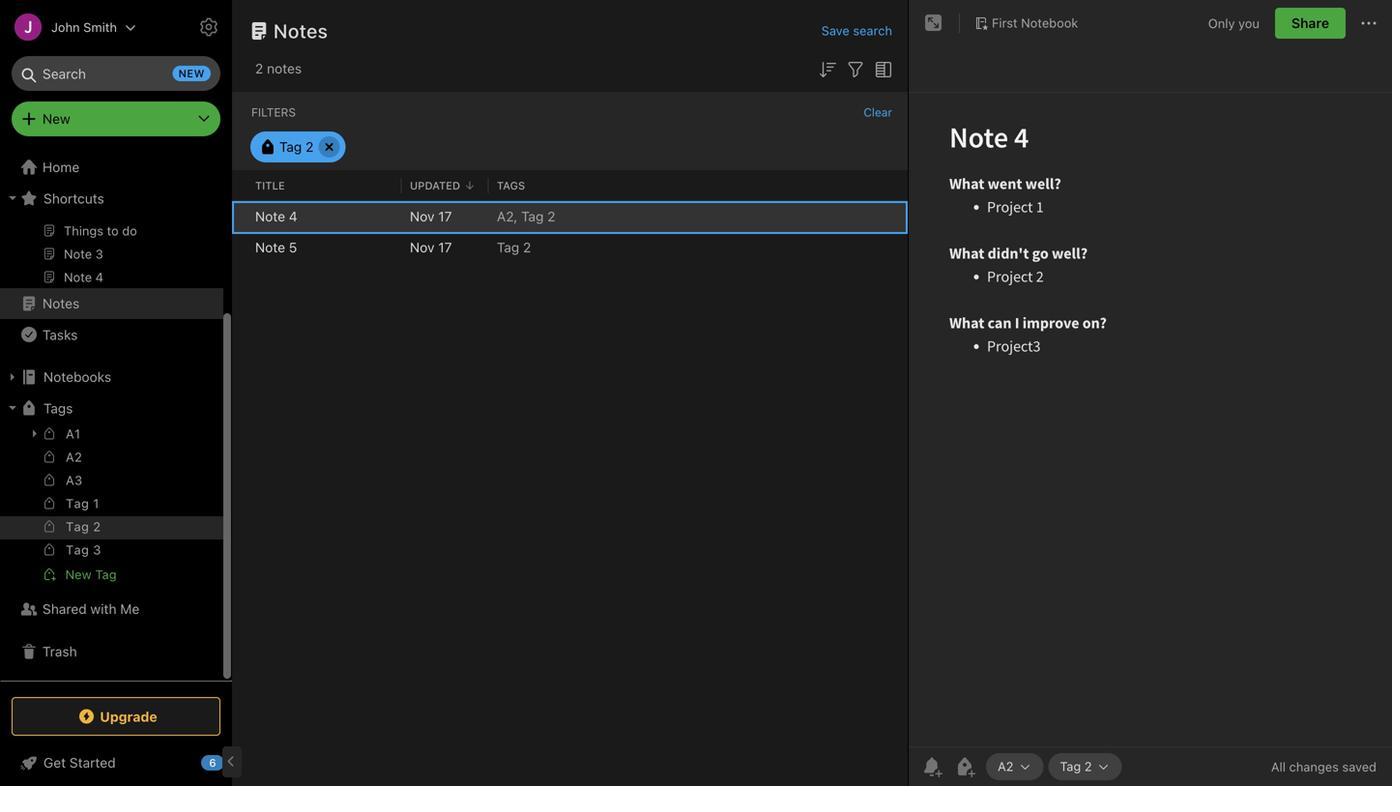 Task type: vqa. For each thing, say whether or not it's contained in the screenshot.
Main element
no



Task type: locate. For each thing, give the bounding box(es) containing it.
a2 inside button
[[998, 759, 1014, 774]]

search
[[853, 23, 893, 38]]

nov 17 for a2, tag 2
[[410, 208, 452, 224]]

home
[[43, 159, 80, 175]]

a2 up a3
[[66, 450, 82, 464]]

1 horizontal spatial notes
[[274, 19, 328, 42]]

1 horizontal spatial tag 2 button
[[1049, 753, 1122, 781]]

tag left tag 2 tag actions field
[[1060, 759, 1082, 774]]

0 horizontal spatial tags
[[44, 400, 73, 416]]

note left 4
[[255, 208, 285, 224]]

notes link
[[0, 288, 223, 319]]

a2 right the add tag icon
[[998, 759, 1014, 774]]

shared
[[43, 601, 87, 617]]

nov for tag
[[410, 239, 435, 255]]

1 vertical spatial a2
[[998, 759, 1014, 774]]

0 vertical spatial nov
[[410, 208, 435, 224]]

row group containing note 4
[[232, 201, 908, 263]]

Tag 2 Tag actions field
[[1093, 760, 1111, 774]]

1 vertical spatial nov 17
[[410, 239, 452, 255]]

settings image
[[197, 15, 221, 39]]

2
[[255, 60, 263, 76], [306, 139, 314, 155], [548, 208, 556, 224], [523, 239, 531, 255], [93, 519, 101, 534], [1085, 759, 1093, 774]]

tag 2 down filters
[[280, 139, 314, 155]]

a1 link
[[0, 422, 223, 447]]

0 vertical spatial tags
[[497, 179, 525, 192]]

all changes saved
[[1272, 760, 1377, 774]]

notes up tasks
[[43, 295, 80, 311]]

More actions field
[[1358, 8, 1381, 39]]

you
[[1239, 16, 1260, 30]]

cell left note 5
[[232, 232, 248, 263]]

1 vertical spatial note
[[255, 239, 285, 255]]

new inside button
[[65, 567, 92, 582]]

0 horizontal spatial a2
[[66, 450, 82, 464]]

shortcuts button
[[0, 183, 223, 214]]

1 nov 17 from the top
[[410, 208, 452, 224]]

filters
[[251, 105, 296, 119]]

0 vertical spatial note
[[255, 208, 285, 224]]

1 note from the top
[[255, 208, 285, 224]]

5
[[289, 239, 297, 255]]

note for note 4
[[255, 208, 285, 224]]

0 vertical spatial group
[[0, 37, 223, 296]]

a2
[[66, 450, 82, 464], [998, 759, 1014, 774]]

tag 2 right a2 tag actions field
[[1060, 759, 1093, 774]]

a1
[[66, 427, 81, 441]]

0 horizontal spatial tag 2 button
[[251, 132, 346, 162]]

0 vertical spatial new
[[43, 111, 70, 127]]

shared with me link
[[0, 594, 223, 625]]

6
[[209, 757, 216, 769]]

Sort options field
[[816, 56, 840, 81]]

1 vertical spatial notes
[[43, 295, 80, 311]]

shared with me
[[43, 601, 140, 617]]

tags
[[497, 179, 525, 192], [44, 400, 73, 416]]

tag down the tag 3 link
[[95, 567, 117, 582]]

1 vertical spatial 17
[[438, 239, 452, 255]]

new
[[43, 111, 70, 127], [65, 567, 92, 582]]

tag 2 button down filters
[[251, 132, 346, 162]]

1 vertical spatial tag 2 button
[[1049, 753, 1122, 781]]

tag 2 button inside note window element
[[1049, 753, 1122, 781]]

tree
[[0, 6, 232, 680]]

new down tag 3
[[65, 567, 92, 582]]

0 horizontal spatial notes
[[43, 295, 80, 311]]

notes
[[274, 19, 328, 42], [43, 295, 80, 311]]

smith
[[83, 20, 117, 34]]

note
[[255, 208, 285, 224], [255, 239, 285, 255]]

new
[[179, 67, 205, 80]]

note for note 5
[[255, 239, 285, 255]]

tag 1
[[66, 496, 99, 511]]

tag 2 button
[[251, 132, 346, 162], [1049, 753, 1122, 781]]

cell for note 4
[[232, 201, 248, 232]]

2 nov from the top
[[410, 239, 435, 255]]

save search button
[[822, 21, 893, 40]]

a3 link
[[0, 470, 223, 493]]

1 vertical spatial tags
[[44, 400, 73, 416]]

2 inside note window element
[[1085, 759, 1093, 774]]

tag 2 link
[[0, 516, 223, 540]]

tag
[[280, 139, 302, 155], [521, 208, 544, 224], [497, 239, 520, 255], [66, 496, 89, 511], [66, 519, 89, 534], [66, 543, 89, 557], [95, 567, 117, 582], [1060, 759, 1082, 774]]

notebooks link
[[0, 362, 223, 393]]

title
[[255, 179, 285, 192]]

tasks
[[43, 327, 78, 343]]

trash link
[[0, 636, 223, 667]]

notebook
[[1021, 16, 1079, 30]]

clear
[[864, 105, 893, 119]]

nov 17 for tag 2
[[410, 239, 452, 255]]

tags up 'a1'
[[44, 400, 73, 416]]

4
[[289, 208, 298, 224]]

get started
[[44, 755, 116, 771]]

only
[[1209, 16, 1236, 30]]

row group
[[232, 201, 908, 263]]

17 for a2,
[[438, 208, 452, 224]]

2 cell from the top
[[232, 232, 248, 263]]

1 vertical spatial group
[[0, 422, 223, 594]]

tag down tag 1
[[66, 519, 89, 534]]

1 vertical spatial new
[[65, 567, 92, 582]]

tag 2 down a2,
[[497, 239, 531, 255]]

tag left 3
[[66, 543, 89, 557]]

group
[[0, 37, 223, 296], [0, 422, 223, 594]]

click to collapse image
[[225, 751, 239, 774]]

tasks button
[[0, 319, 223, 350]]

group for tags
[[0, 422, 223, 594]]

2 17 from the top
[[438, 239, 452, 255]]

me
[[120, 601, 140, 617]]

expand tags image
[[5, 400, 20, 416]]

share button
[[1276, 8, 1346, 39]]

0 vertical spatial tag 2 button
[[251, 132, 346, 162]]

tag 2 up tag 3
[[66, 519, 101, 534]]

tags up a2,
[[497, 179, 525, 192]]

0 vertical spatial 17
[[438, 208, 452, 224]]

2 group from the top
[[0, 422, 223, 594]]

1 17 from the top
[[438, 208, 452, 224]]

cell
[[232, 201, 248, 232], [232, 232, 248, 263]]

new inside popup button
[[43, 111, 70, 127]]

0 vertical spatial nov 17
[[410, 208, 452, 224]]

Account field
[[0, 8, 136, 46]]

clear button
[[864, 105, 893, 119]]

1 horizontal spatial a2
[[998, 759, 1014, 774]]

2 nov 17 from the top
[[410, 239, 452, 255]]

add a reminder image
[[921, 755, 944, 779]]

Add tag field
[[1127, 759, 1272, 775]]

tag 2 button right a2 tag actions field
[[1049, 753, 1122, 781]]

1 vertical spatial nov
[[410, 239, 435, 255]]

expand note image
[[923, 12, 946, 35]]

nov
[[410, 208, 435, 224], [410, 239, 435, 255]]

more actions image
[[1358, 12, 1381, 35]]

cell left 'note 4'
[[232, 201, 248, 232]]

17
[[438, 208, 452, 224], [438, 239, 452, 255]]

notes up notes
[[274, 19, 328, 42]]

1 group from the top
[[0, 37, 223, 296]]

all
[[1272, 760, 1286, 774]]

2 note from the top
[[255, 239, 285, 255]]

1 nov from the top
[[410, 208, 435, 224]]

changes
[[1290, 760, 1339, 774]]

share
[[1292, 15, 1330, 31]]

nov 17
[[410, 208, 452, 224], [410, 239, 452, 255]]

1 cell from the top
[[232, 201, 248, 232]]

tag left the 1
[[66, 496, 89, 511]]

group containing a1
[[0, 422, 223, 594]]

tag 2 inside group
[[66, 519, 101, 534]]

john smith
[[51, 20, 117, 34]]

note left 5
[[255, 239, 285, 255]]

new up the home
[[43, 111, 70, 127]]

tag 2
[[280, 139, 314, 155], [497, 239, 531, 255], [66, 519, 101, 534], [1060, 759, 1093, 774]]



Task type: describe. For each thing, give the bounding box(es) containing it.
with
[[90, 601, 117, 617]]

1
[[93, 496, 99, 511]]

tag inside button
[[95, 567, 117, 582]]

get
[[44, 755, 66, 771]]

add filters image
[[844, 58, 868, 81]]

tag down a2,
[[497, 239, 520, 255]]

only you
[[1209, 16, 1260, 30]]

new search field
[[25, 56, 211, 91]]

tag 3
[[66, 543, 101, 557]]

tag right a2,
[[521, 208, 544, 224]]

upgrade
[[100, 709, 157, 725]]

first notebook
[[992, 16, 1079, 30]]

1 horizontal spatial tags
[[497, 179, 525, 192]]

Help and Learning task checklist field
[[0, 748, 232, 779]]

cell for note 5
[[232, 232, 248, 263]]

expand notebooks image
[[5, 369, 20, 385]]

note 5
[[255, 239, 297, 255]]

a2 link
[[0, 447, 223, 470]]

tags button
[[0, 393, 223, 424]]

tags inside the tags button
[[44, 400, 73, 416]]

tag 2 inside note window element
[[1060, 759, 1093, 774]]

new tag
[[65, 567, 117, 582]]

tag 1 link
[[0, 493, 223, 516]]

0 vertical spatial notes
[[274, 19, 328, 42]]

note 4
[[255, 208, 298, 224]]

notes
[[267, 60, 302, 76]]

trash
[[43, 644, 77, 660]]

Note Editor text field
[[909, 93, 1393, 747]]

save
[[822, 23, 850, 38]]

new button
[[12, 102, 221, 136]]

tag inside note window element
[[1060, 759, 1082, 774]]

first
[[992, 16, 1018, 30]]

save search
[[822, 23, 893, 38]]

john
[[51, 20, 80, 34]]

new for new tag
[[65, 567, 92, 582]]

Search text field
[[25, 56, 207, 91]]

Add filters field
[[844, 56, 868, 81]]

17 for tag
[[438, 239, 452, 255]]

new tag button
[[0, 563, 223, 586]]

updated
[[410, 179, 460, 192]]

tree containing home
[[0, 6, 232, 680]]

2 notes
[[255, 60, 302, 76]]

View options field
[[868, 56, 896, 81]]

saved
[[1343, 760, 1377, 774]]

notebooks
[[44, 369, 111, 385]]

group for shortcuts
[[0, 37, 223, 296]]

started
[[70, 755, 116, 771]]

new for new
[[43, 111, 70, 127]]

note window element
[[909, 0, 1393, 786]]

nov for a2,
[[410, 208, 435, 224]]

a2, tag 2
[[497, 208, 556, 224]]

tag down filters
[[280, 139, 302, 155]]

a2 button
[[987, 753, 1044, 781]]

first notebook button
[[968, 10, 1085, 37]]

upgrade button
[[12, 697, 221, 736]]

3
[[93, 543, 101, 557]]

add tag image
[[954, 755, 977, 779]]

2 inside group
[[93, 519, 101, 534]]

A2 Tag actions field
[[1014, 760, 1032, 774]]

shortcuts
[[44, 190, 104, 206]]

home link
[[0, 152, 232, 183]]

a3
[[66, 473, 83, 487]]

a2,
[[497, 208, 518, 224]]

0 vertical spatial a2
[[66, 450, 82, 464]]

tag 3 link
[[0, 540, 223, 563]]



